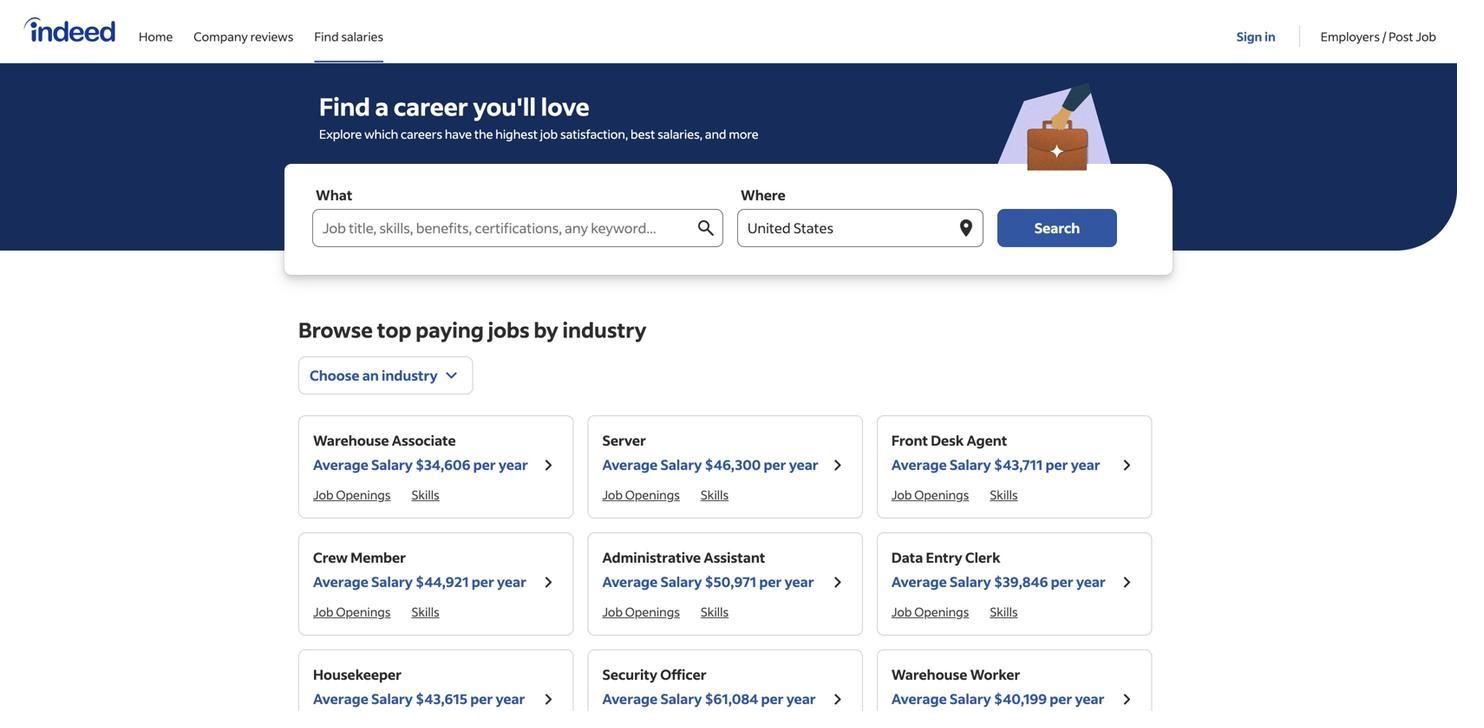 Task type: vqa. For each thing, say whether or not it's contained in the screenshot.
Data Entry Clerk Average Salary $39,846 per year JOB OPENINGS
yes



Task type: describe. For each thing, give the bounding box(es) containing it.
find salaries link
[[314, 0, 383, 59]]

skills link for $43,711 per year
[[990, 487, 1018, 503]]

sign
[[1237, 29, 1262, 44]]

job openings for crew member average salary $44,921 per year
[[313, 604, 391, 620]]

more
[[729, 126, 759, 142]]

per inside housekeeper average salary $43,615 per year
[[470, 690, 493, 708]]

per inside administrative assistant average salary $50,971 per year
[[759, 573, 782, 591]]

agent
[[967, 432, 1007, 449]]

job openings for data entry clerk average salary $39,846 per year
[[892, 604, 969, 620]]

salary inside administrative assistant average salary $50,971 per year
[[660, 573, 702, 591]]

member
[[351, 549, 406, 566]]

top
[[377, 316, 411, 343]]

skills link for $39,846 per year
[[990, 604, 1018, 620]]

associate
[[392, 432, 456, 449]]

find salaries
[[314, 29, 383, 44]]

jobs
[[488, 316, 530, 343]]

year inside server average salary $46,300 per year
[[789, 456, 819, 474]]

data entry clerk average salary $39,846 per year
[[892, 549, 1106, 591]]

salary inside security officer average salary $61,084 per year
[[660, 690, 702, 708]]

the
[[474, 126, 493, 142]]

job openings for administrative assistant average salary $50,971 per year
[[602, 604, 680, 620]]

salary inside housekeeper average salary $43,615 per year
[[371, 690, 413, 708]]

warehouse worker average salary $40,199 per year
[[892, 666, 1105, 708]]

career
[[394, 91, 468, 122]]

year inside front desk agent average salary $43,711 per year
[[1071, 456, 1100, 474]]

$61,084
[[705, 690, 758, 708]]

server
[[602, 432, 646, 449]]

skills for $44,921 per year
[[412, 604, 440, 620]]

desk
[[931, 432, 964, 449]]

where
[[741, 186, 786, 204]]

find for salaries
[[314, 29, 339, 44]]

salary inside front desk agent average salary $43,711 per year
[[950, 456, 991, 474]]

$34,606
[[416, 456, 470, 474]]

company reviews link
[[194, 0, 293, 59]]

skills link for $44,921 per year
[[412, 604, 440, 620]]

post
[[1389, 29, 1414, 44]]

$40,199
[[994, 690, 1047, 708]]

sign in link
[[1237, 1, 1278, 60]]

choose
[[310, 366, 360, 384]]

Job title, skills, benefits, certifications, any keyword... field
[[312, 209, 696, 247]]

skills for $39,846 per year
[[990, 604, 1018, 620]]

job for data entry clerk average salary $39,846 per year
[[892, 604, 912, 620]]

explore
[[319, 126, 362, 142]]

per inside the crew member average salary $44,921 per year
[[472, 573, 494, 591]]

a
[[375, 91, 389, 122]]

year inside security officer average salary $61,084 per year
[[786, 690, 816, 708]]

entry
[[926, 549, 963, 566]]

job for crew member average salary $44,921 per year
[[313, 604, 334, 620]]

choose an industry
[[310, 366, 438, 384]]

company reviews
[[194, 29, 293, 44]]

$43,711
[[994, 456, 1043, 474]]

crew
[[313, 549, 348, 566]]

reviews
[[250, 29, 293, 44]]

job openings link for front desk agent average salary $43,711 per year
[[892, 487, 969, 503]]

job openings link for administrative assistant average salary $50,971 per year
[[602, 604, 680, 620]]

employers / post job
[[1321, 29, 1436, 44]]

housekeeper average salary $43,615 per year
[[313, 666, 525, 708]]

year inside warehouse associate average salary $34,606 per year
[[499, 456, 528, 474]]

job for administrative assistant average salary $50,971 per year
[[602, 604, 623, 620]]

year inside administrative assistant average salary $50,971 per year
[[785, 573, 814, 591]]

skills for $46,300 per year
[[701, 487, 729, 503]]

administrative
[[602, 549, 701, 566]]

warehouse for warehouse associate average salary $34,606 per year
[[313, 432, 389, 449]]

best
[[631, 126, 655, 142]]

salary inside warehouse associate average salary $34,606 per year
[[371, 456, 413, 474]]

average inside housekeeper average salary $43,615 per year
[[313, 690, 368, 708]]

0 vertical spatial industry
[[562, 316, 646, 343]]

openings for assistant
[[625, 604, 680, 620]]

job openings link for warehouse associate average salary $34,606 per year
[[313, 487, 391, 503]]

job right post
[[1416, 29, 1436, 44]]

job openings for front desk agent average salary $43,711 per year
[[892, 487, 969, 503]]

front
[[892, 432, 928, 449]]

an
[[362, 366, 379, 384]]

$46,300
[[705, 456, 761, 474]]

average inside data entry clerk average salary $39,846 per year
[[892, 573, 947, 591]]

sign in
[[1237, 29, 1276, 44]]

skills link for $50,971 per year
[[701, 604, 729, 620]]

salary inside the crew member average salary $44,921 per year
[[371, 573, 413, 591]]

$39,846
[[994, 573, 1048, 591]]

year inside housekeeper average salary $43,615 per year
[[496, 690, 525, 708]]

data
[[892, 549, 923, 566]]

$50,971
[[705, 573, 757, 591]]

home link
[[139, 0, 173, 59]]

year inside the crew member average salary $44,921 per year
[[497, 573, 527, 591]]

administrative assistant average salary $50,971 per year
[[602, 549, 814, 591]]



Task type: locate. For each thing, give the bounding box(es) containing it.
have
[[445, 126, 472, 142]]

find a career you'll love explore which careers have the highest job satisfaction, best salaries, and more
[[319, 91, 759, 142]]

salary down worker
[[950, 690, 991, 708]]

0 vertical spatial warehouse
[[313, 432, 389, 449]]

highest
[[496, 126, 538, 142]]

average inside administrative assistant average salary $50,971 per year
[[602, 573, 658, 591]]

openings down member
[[336, 604, 391, 620]]

year right $34,606
[[499, 456, 528, 474]]

year inside warehouse worker average salary $40,199 per year
[[1075, 690, 1105, 708]]

employers / post job link
[[1321, 0, 1436, 59]]

skills for $50,971 per year
[[701, 604, 729, 620]]

job openings link
[[313, 487, 391, 503], [602, 487, 680, 503], [892, 487, 969, 503], [313, 604, 391, 620], [602, 604, 680, 620], [892, 604, 969, 620]]

year right '$44,921'
[[497, 573, 527, 591]]

job up crew
[[313, 487, 334, 503]]

openings down entry
[[914, 604, 969, 620]]

server average salary $46,300 per year
[[602, 432, 819, 474]]

1 horizontal spatial industry
[[562, 316, 646, 343]]

openings for member
[[336, 604, 391, 620]]

salaries,
[[658, 126, 703, 142]]

per right $43,615
[[470, 690, 493, 708]]

per
[[473, 456, 496, 474], [764, 456, 786, 474], [1046, 456, 1068, 474], [472, 573, 494, 591], [759, 573, 782, 591], [1051, 573, 1074, 591], [470, 690, 493, 708], [761, 690, 784, 708], [1050, 690, 1072, 708]]

per inside warehouse associate average salary $34,606 per year
[[473, 456, 496, 474]]

job openings link down desk
[[892, 487, 969, 503]]

openings for entry
[[914, 604, 969, 620]]

skills link for $34,606 per year
[[412, 487, 440, 503]]

job openings down desk
[[892, 487, 969, 503]]

/
[[1382, 29, 1386, 44]]

salary down agent
[[950, 456, 991, 474]]

skills link down $34,606
[[412, 487, 440, 503]]

love
[[541, 91, 590, 122]]

job down the server
[[602, 487, 623, 503]]

year right the "$40,199"
[[1075, 690, 1105, 708]]

job down data
[[892, 604, 912, 620]]

careers
[[401, 126, 442, 142]]

skills link for $46,300 per year
[[701, 487, 729, 503]]

salary inside server average salary $46,300 per year
[[660, 456, 702, 474]]

job openings link down the server
[[602, 487, 680, 503]]

warehouse down the "choose"
[[313, 432, 389, 449]]

skills down $50,971
[[701, 604, 729, 620]]

skills link down the $43,711
[[990, 487, 1018, 503]]

job openings up crew
[[313, 487, 391, 503]]

skills
[[412, 487, 440, 503], [701, 487, 729, 503], [990, 487, 1018, 503], [412, 604, 440, 620], [701, 604, 729, 620], [990, 604, 1018, 620]]

find inside "find a career you'll love explore which careers have the highest job satisfaction, best salaries, and more"
[[319, 91, 370, 122]]

$44,921
[[416, 573, 469, 591]]

per right $50,971
[[759, 573, 782, 591]]

$43,615
[[416, 690, 468, 708]]

per right the "$40,199"
[[1050, 690, 1072, 708]]

warehouse left worker
[[892, 666, 967, 683]]

job openings link down crew
[[313, 604, 391, 620]]

per inside data entry clerk average salary $39,846 per year
[[1051, 573, 1074, 591]]

industry inside popup button
[[382, 366, 438, 384]]

job openings link for server average salary $46,300 per year
[[602, 487, 680, 503]]

skills down the $43,711
[[990, 487, 1018, 503]]

warehouse
[[313, 432, 389, 449], [892, 666, 967, 683]]

openings for average
[[625, 487, 680, 503]]

security officer average salary $61,084 per year
[[602, 666, 816, 708]]

job for server average salary $46,300 per year
[[602, 487, 623, 503]]

search
[[1035, 219, 1080, 237]]

front desk agent average salary $43,711 per year
[[892, 432, 1100, 474]]

in
[[1265, 29, 1276, 44]]

industry right "an"
[[382, 366, 438, 384]]

job for front desk agent average salary $43,711 per year
[[892, 487, 912, 503]]

you'll
[[473, 91, 536, 122]]

year right $43,615
[[496, 690, 525, 708]]

openings for associate
[[336, 487, 391, 503]]

find for a
[[319, 91, 370, 122]]

job up security
[[602, 604, 623, 620]]

per right $61,084
[[761, 690, 784, 708]]

per right the $46,300
[[764, 456, 786, 474]]

job openings down administrative
[[602, 604, 680, 620]]

0 horizontal spatial warehouse
[[313, 432, 389, 449]]

1 horizontal spatial warehouse
[[892, 666, 967, 683]]

1 vertical spatial find
[[319, 91, 370, 122]]

skills for $34,606 per year
[[412, 487, 440, 503]]

average inside server average salary $46,300 per year
[[602, 456, 658, 474]]

per right $39,846
[[1051, 573, 1074, 591]]

average inside the crew member average salary $44,921 per year
[[313, 573, 368, 591]]

openings up member
[[336, 487, 391, 503]]

job down front
[[892, 487, 912, 503]]

satisfaction,
[[560, 126, 628, 142]]

industry
[[562, 316, 646, 343], [382, 366, 438, 384]]

job openings
[[313, 487, 391, 503], [602, 487, 680, 503], [892, 487, 969, 503], [313, 604, 391, 620], [602, 604, 680, 620], [892, 604, 969, 620]]

salary down officer
[[660, 690, 702, 708]]

year
[[499, 456, 528, 474], [789, 456, 819, 474], [1071, 456, 1100, 474], [497, 573, 527, 591], [785, 573, 814, 591], [1076, 573, 1106, 591], [496, 690, 525, 708], [786, 690, 816, 708], [1075, 690, 1105, 708]]

per inside warehouse worker average salary $40,199 per year
[[1050, 690, 1072, 708]]

year right $39,846
[[1076, 573, 1106, 591]]

salaries
[[341, 29, 383, 44]]

job openings link for crew member average salary $44,921 per year
[[313, 604, 391, 620]]

salary inside data entry clerk average salary $39,846 per year
[[950, 573, 991, 591]]

salary down member
[[371, 573, 413, 591]]

what
[[316, 186, 352, 204]]

officer
[[660, 666, 707, 683]]

openings down desk
[[914, 487, 969, 503]]

industry right by
[[562, 316, 646, 343]]

year right the $43,711
[[1071, 456, 1100, 474]]

job openings link down entry
[[892, 604, 969, 620]]

skills down '$44,921'
[[412, 604, 440, 620]]

job openings for server average salary $46,300 per year
[[602, 487, 680, 503]]

skills link down the $46,300
[[701, 487, 729, 503]]

year right the $46,300
[[789, 456, 819, 474]]

year inside data entry clerk average salary $39,846 per year
[[1076, 573, 1106, 591]]

find left salaries
[[314, 29, 339, 44]]

choose an industry button
[[298, 356, 473, 395]]

skills down the $46,300
[[701, 487, 729, 503]]

salary
[[371, 456, 413, 474], [660, 456, 702, 474], [950, 456, 991, 474], [371, 573, 413, 591], [660, 573, 702, 591], [950, 573, 991, 591], [371, 690, 413, 708], [660, 690, 702, 708], [950, 690, 991, 708]]

average inside warehouse worker average salary $40,199 per year
[[892, 690, 947, 708]]

skills down $34,606
[[412, 487, 440, 503]]

per inside server average salary $46,300 per year
[[764, 456, 786, 474]]

openings for desk
[[914, 487, 969, 503]]

job
[[540, 126, 558, 142]]

search button
[[997, 209, 1117, 247]]

salary down housekeeper
[[371, 690, 413, 708]]

housekeeper
[[313, 666, 402, 683]]

warehouse inside warehouse associate average salary $34,606 per year
[[313, 432, 389, 449]]

employers
[[1321, 29, 1380, 44]]

year right $61,084
[[786, 690, 816, 708]]

salary down clerk
[[950, 573, 991, 591]]

and
[[705, 126, 726, 142]]

skills link down $39,846
[[990, 604, 1018, 620]]

job openings link up crew
[[313, 487, 391, 503]]

per inside security officer average salary $61,084 per year
[[761, 690, 784, 708]]

find
[[314, 29, 339, 44], [319, 91, 370, 122]]

worker
[[970, 666, 1020, 683]]

assistant
[[704, 549, 765, 566]]

job openings link for data entry clerk average salary $39,846 per year
[[892, 604, 969, 620]]

year right $50,971
[[785, 573, 814, 591]]

openings down the server
[[625, 487, 680, 503]]

location field
[[737, 209, 956, 247]]

0 horizontal spatial industry
[[382, 366, 438, 384]]

job openings for warehouse associate average salary $34,606 per year
[[313, 487, 391, 503]]

warehouse for warehouse worker average salary $40,199 per year
[[892, 666, 967, 683]]

skills link
[[412, 487, 440, 503], [701, 487, 729, 503], [990, 487, 1018, 503], [412, 604, 440, 620], [701, 604, 729, 620], [990, 604, 1018, 620]]

job for warehouse associate average salary $34,606 per year
[[313, 487, 334, 503]]

job openings link down administrative
[[602, 604, 680, 620]]

job down crew
[[313, 604, 334, 620]]

job openings down entry
[[892, 604, 969, 620]]

find up explore
[[319, 91, 370, 122]]

warehouse inside warehouse worker average salary $40,199 per year
[[892, 666, 967, 683]]

warehouse associate average salary $34,606 per year
[[313, 432, 528, 474]]

per right the $43,711
[[1046, 456, 1068, 474]]

clerk
[[965, 549, 1001, 566]]

salary left the $46,300
[[660, 456, 702, 474]]

per inside front desk agent average salary $43,711 per year
[[1046, 456, 1068, 474]]

0 vertical spatial find
[[314, 29, 339, 44]]

average
[[313, 456, 368, 474], [602, 456, 658, 474], [892, 456, 947, 474], [313, 573, 368, 591], [602, 573, 658, 591], [892, 573, 947, 591], [313, 690, 368, 708], [602, 690, 658, 708], [892, 690, 947, 708]]

job openings down crew
[[313, 604, 391, 620]]

skills link down '$44,921'
[[412, 604, 440, 620]]

1 vertical spatial industry
[[382, 366, 438, 384]]

home
[[139, 29, 173, 44]]

1 vertical spatial warehouse
[[892, 666, 967, 683]]

salary down administrative
[[660, 573, 702, 591]]

paying
[[416, 316, 484, 343]]

skills for $43,711 per year
[[990, 487, 1018, 503]]

per right $34,606
[[473, 456, 496, 474]]

salary down associate
[[371, 456, 413, 474]]

browse top paying jobs by industry
[[298, 316, 646, 343]]

skills down $39,846
[[990, 604, 1018, 620]]

salary inside warehouse worker average salary $40,199 per year
[[950, 690, 991, 708]]

average inside security officer average salary $61,084 per year
[[602, 690, 658, 708]]

average inside front desk agent average salary $43,711 per year
[[892, 456, 947, 474]]

per right '$44,921'
[[472, 573, 494, 591]]

job
[[1416, 29, 1436, 44], [313, 487, 334, 503], [602, 487, 623, 503], [892, 487, 912, 503], [313, 604, 334, 620], [602, 604, 623, 620], [892, 604, 912, 620]]

openings down administrative
[[625, 604, 680, 620]]

crew member average salary $44,921 per year
[[313, 549, 527, 591]]

browse
[[298, 316, 373, 343]]

which
[[364, 126, 398, 142]]

job openings down the server
[[602, 487, 680, 503]]

by
[[534, 316, 558, 343]]

skills link down $50,971
[[701, 604, 729, 620]]

company
[[194, 29, 248, 44]]

average inside warehouse associate average salary $34,606 per year
[[313, 456, 368, 474]]

security
[[602, 666, 657, 683]]

openings
[[336, 487, 391, 503], [625, 487, 680, 503], [914, 487, 969, 503], [336, 604, 391, 620], [625, 604, 680, 620], [914, 604, 969, 620]]



